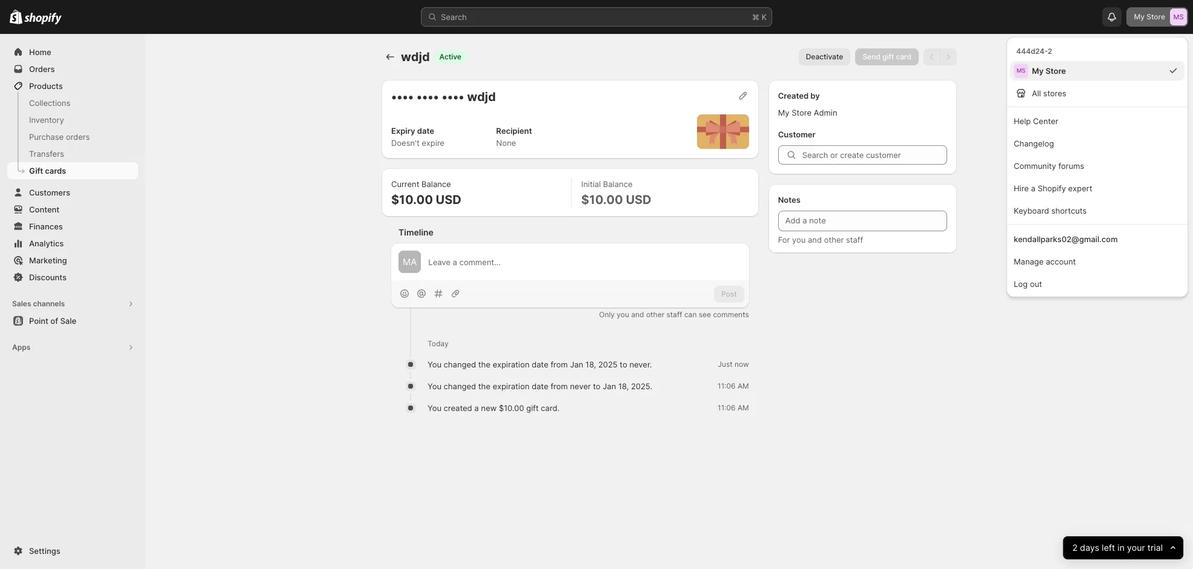 Task type: vqa. For each thing, say whether or not it's contained in the screenshot.
Log out button
yes



Task type: describe. For each thing, give the bounding box(es) containing it.
log out
[[1014, 279, 1042, 289]]

you for you changed the expiration date from never to jan 18, 2025.
[[428, 382, 442, 392]]

usd for initial balance $10.00 usd
[[626, 193, 652, 207]]

card.
[[541, 404, 560, 413]]

deactivate
[[806, 52, 843, 61]]

am for you changed the expiration date from never to jan 18, 2025.
[[738, 382, 749, 391]]

11:06 for you changed the expiration date from never to jan 18, 2025.
[[718, 382, 736, 391]]

discounts
[[29, 273, 67, 282]]

products link
[[7, 78, 138, 94]]

1 horizontal spatial $10.00
[[499, 404, 524, 413]]

stores
[[1044, 88, 1067, 98]]

444d24-2
[[1016, 47, 1053, 56]]

help center link
[[1010, 111, 1185, 131]]

home link
[[7, 44, 138, 61]]

hire
[[1014, 184, 1029, 193]]

hire a shopify expert link
[[1010, 178, 1185, 198]]

initial balance $10.00 usd
[[581, 179, 652, 207]]

2 inside dropdown button
[[1072, 542, 1078, 553]]

0 horizontal spatial my
[[778, 108, 790, 118]]

2 days left in your trial button
[[1063, 537, 1184, 560]]

1 vertical spatial my store
[[1032, 66, 1066, 76]]

•••• •••• •••• wdjd
[[391, 90, 496, 104]]

content
[[29, 205, 59, 214]]

you changed the expiration date from never to jan 18, 2025.
[[428, 382, 652, 392]]

1 horizontal spatial jan
[[603, 382, 616, 392]]

from for never
[[551, 382, 568, 392]]

you for for
[[792, 235, 806, 245]]

cards
[[45, 166, 66, 176]]

keyboard shortcuts
[[1014, 206, 1087, 216]]

never.
[[630, 360, 652, 370]]

⌘ k
[[752, 12, 767, 22]]

point
[[29, 316, 48, 326]]

0 vertical spatial my
[[1134, 12, 1145, 21]]

orders
[[29, 64, 55, 74]]

changed for you changed the expiration date from never to jan 18, 2025.
[[444, 382, 476, 392]]

analytics
[[29, 239, 64, 248]]

your
[[1127, 542, 1145, 553]]

1 vertical spatial a
[[475, 404, 479, 413]]

all stores link
[[1010, 83, 1185, 103]]

transfers link
[[7, 145, 138, 162]]

inventory
[[29, 115, 64, 125]]

changelog link
[[1010, 133, 1185, 153]]

$10.00 for initial balance $10.00 usd
[[581, 193, 623, 207]]

next image
[[943, 51, 955, 63]]

purchase
[[29, 132, 64, 142]]

home
[[29, 47, 51, 57]]

none
[[496, 138, 516, 148]]

channels
[[33, 299, 65, 308]]

staff for for you and other staff
[[846, 235, 863, 245]]

$10.00 for current balance $10.00 usd
[[391, 193, 433, 207]]

2 •••• from the left
[[417, 90, 439, 104]]

1 •••• from the left
[[391, 90, 414, 104]]

shopify image
[[24, 13, 62, 25]]

discounts link
[[7, 269, 138, 286]]

expert
[[1068, 184, 1093, 193]]

send
[[863, 52, 881, 61]]

store inside "menu"
[[1046, 66, 1066, 76]]

analytics link
[[7, 235, 138, 252]]

keyboard shortcuts button
[[1010, 201, 1185, 220]]

shopify
[[1038, 184, 1066, 193]]

Leave a comment... text field
[[428, 256, 742, 268]]

staff for only you and other staff can see comments
[[667, 310, 682, 319]]

point of sale link
[[7, 313, 138, 330]]

by
[[811, 91, 820, 101]]

expire
[[422, 138, 445, 148]]

just now
[[718, 360, 749, 369]]

gift cards link
[[7, 162, 138, 179]]

the for you changed the expiration date from jan 18, 2025 to never.
[[478, 360, 491, 370]]

content link
[[7, 201, 138, 218]]

new
[[481, 404, 497, 413]]

3 •••• from the left
[[442, 90, 464, 104]]

only
[[599, 310, 615, 319]]

post
[[721, 289, 737, 299]]

recipient
[[496, 126, 532, 136]]

now
[[735, 360, 749, 369]]

left
[[1102, 542, 1115, 553]]

gift inside send gift card button
[[883, 52, 894, 61]]

current balance $10.00 usd
[[391, 179, 461, 207]]

created
[[444, 404, 472, 413]]

days
[[1080, 542, 1099, 553]]

my store image for my store
[[1170, 8, 1187, 25]]

11:06 am for you changed the expiration date from never to jan 18, 2025.
[[718, 382, 749, 391]]

marketing link
[[7, 252, 138, 269]]

timeline
[[399, 227, 434, 237]]

customers
[[29, 188, 70, 197]]

search
[[441, 12, 467, 22]]

manage
[[1014, 257, 1044, 267]]

center
[[1033, 116, 1059, 126]]

of
[[50, 316, 58, 326]]

help center
[[1014, 116, 1059, 126]]

0 vertical spatial 2
[[1048, 47, 1053, 56]]

0 horizontal spatial 18,
[[586, 360, 596, 370]]

expiry date doesn't expire
[[391, 126, 445, 148]]

active
[[440, 52, 461, 61]]

in
[[1118, 542, 1125, 553]]

just
[[718, 360, 733, 369]]

inventory link
[[7, 111, 138, 128]]

products
[[29, 81, 63, 91]]

Search or create customer text field
[[802, 145, 947, 165]]

send gift card button
[[856, 48, 919, 65]]

expiry
[[391, 126, 415, 136]]

created by
[[778, 91, 820, 101]]

only you and other staff can see comments
[[599, 310, 749, 319]]



Task type: locate. For each thing, give the bounding box(es) containing it.
from for jan
[[551, 360, 568, 370]]

1 from from the top
[[551, 360, 568, 370]]

notes
[[778, 195, 801, 205]]

apps
[[12, 343, 30, 352]]

1 vertical spatial from
[[551, 382, 568, 392]]

0 vertical spatial store
[[1147, 12, 1165, 21]]

0 horizontal spatial a
[[475, 404, 479, 413]]

log out button
[[1010, 274, 1185, 294]]

recipient none
[[496, 126, 532, 148]]

jan down '2025'
[[603, 382, 616, 392]]

0 vertical spatial my store
[[1134, 12, 1165, 21]]

forums
[[1059, 161, 1085, 171]]

1 vertical spatial the
[[478, 382, 491, 392]]

2 changed from the top
[[444, 382, 476, 392]]

transfers
[[29, 149, 64, 159]]

a
[[1031, 184, 1036, 193], [475, 404, 479, 413]]

2 horizontal spatial ••••
[[442, 90, 464, 104]]

previous image
[[926, 51, 938, 63]]

avatar with initials m a image
[[399, 251, 421, 273]]

$10.00 inside initial balance $10.00 usd
[[581, 193, 623, 207]]

18, left "2025."
[[618, 382, 629, 392]]

2 horizontal spatial $10.00
[[581, 193, 623, 207]]

finances
[[29, 222, 63, 231]]

menu
[[1007, 37, 1189, 297]]

date up expire
[[417, 126, 434, 136]]

balance for current balance $10.00 usd
[[422, 179, 451, 189]]

gift left card
[[883, 52, 894, 61]]

1 vertical spatial other
[[646, 310, 665, 319]]

2 vertical spatial my
[[778, 108, 790, 118]]

0 vertical spatial 18,
[[586, 360, 596, 370]]

am
[[738, 382, 749, 391], [738, 404, 749, 413]]

0 horizontal spatial wdjd
[[401, 50, 430, 64]]

2 balance from the left
[[603, 179, 633, 189]]

1 horizontal spatial ••••
[[417, 90, 439, 104]]

from
[[551, 360, 568, 370], [551, 382, 568, 392]]

customers link
[[7, 184, 138, 201]]

balance right initial
[[603, 179, 633, 189]]

3 you from the top
[[428, 404, 442, 413]]

account
[[1046, 257, 1076, 267]]

2 up all stores on the top right of the page
[[1048, 47, 1053, 56]]

2 you from the top
[[428, 382, 442, 392]]

1 horizontal spatial other
[[824, 235, 844, 245]]

0 vertical spatial wdjd
[[401, 50, 430, 64]]

a inside "menu"
[[1031, 184, 1036, 193]]

balance inside initial balance $10.00 usd
[[603, 179, 633, 189]]

1 horizontal spatial a
[[1031, 184, 1036, 193]]

0 vertical spatial you
[[428, 360, 442, 370]]

you right for
[[792, 235, 806, 245]]

1 vertical spatial changed
[[444, 382, 476, 392]]

for you and other staff
[[778, 235, 863, 245]]

1 you from the top
[[428, 360, 442, 370]]

and right only
[[631, 310, 644, 319]]

1 vertical spatial wdjd
[[467, 90, 496, 104]]

hire a shopify expert
[[1014, 184, 1093, 193]]

gift
[[883, 52, 894, 61], [526, 404, 539, 413]]

0 horizontal spatial gift
[[526, 404, 539, 413]]

1 vertical spatial am
[[738, 404, 749, 413]]

usd
[[436, 193, 461, 207], [626, 193, 652, 207]]

1 vertical spatial my store image
[[1014, 64, 1029, 78]]

my store image inside "menu"
[[1014, 64, 1029, 78]]

date inside expiry date doesn't expire
[[417, 126, 434, 136]]

1 horizontal spatial to
[[620, 360, 627, 370]]

11:06 for you created a new $10.00 gift card.
[[718, 404, 736, 413]]

$10.00 down current
[[391, 193, 433, 207]]

0 vertical spatial a
[[1031, 184, 1036, 193]]

0 horizontal spatial balance
[[422, 179, 451, 189]]

444d24-
[[1016, 47, 1048, 56]]

1 vertical spatial jan
[[603, 382, 616, 392]]

0 vertical spatial gift
[[883, 52, 894, 61]]

changed
[[444, 360, 476, 370], [444, 382, 476, 392]]

2 the from the top
[[478, 382, 491, 392]]

•••• down active
[[442, 90, 464, 104]]

0 horizontal spatial usd
[[436, 193, 461, 207]]

1 vertical spatial expiration
[[493, 382, 530, 392]]

$10.00 inside current balance $10.00 usd
[[391, 193, 433, 207]]

date up 'you changed the expiration date from never to jan 18, 2025.'
[[532, 360, 549, 370]]

0 vertical spatial my store image
[[1170, 8, 1187, 25]]

you right only
[[617, 310, 629, 319]]

log
[[1014, 279, 1028, 289]]

1 vertical spatial store
[[1046, 66, 1066, 76]]

1 balance from the left
[[422, 179, 451, 189]]

changelog
[[1014, 139, 1054, 148]]

from up 'you changed the expiration date from never to jan 18, 2025.'
[[551, 360, 568, 370]]

Add a note text field
[[778, 211, 947, 231]]

staff down add a note text field
[[846, 235, 863, 245]]

1 vertical spatial and
[[631, 310, 644, 319]]

and for for
[[808, 235, 822, 245]]

•••• up expiry date doesn't expire
[[417, 90, 439, 104]]

point of sale button
[[0, 313, 145, 330]]

trial
[[1148, 542, 1163, 553]]

staff left can
[[667, 310, 682, 319]]

2 vertical spatial store
[[792, 108, 812, 118]]

1 vertical spatial you
[[617, 310, 629, 319]]

11:06 am
[[718, 382, 749, 391], [718, 404, 749, 413]]

2 am from the top
[[738, 404, 749, 413]]

my store
[[1134, 12, 1165, 21], [1032, 66, 1066, 76]]

1 vertical spatial my
[[1032, 66, 1044, 76]]

current
[[391, 179, 419, 189]]

1 horizontal spatial my store
[[1134, 12, 1165, 21]]

2 vertical spatial you
[[428, 404, 442, 413]]

balance inside current balance $10.00 usd
[[422, 179, 451, 189]]

balance right current
[[422, 179, 451, 189]]

you for you created a new $10.00 gift card.
[[428, 404, 442, 413]]

my store image for 444d24-2
[[1014, 64, 1029, 78]]

changed down today
[[444, 360, 476, 370]]

collections
[[29, 98, 70, 108]]

settings link
[[7, 543, 138, 560]]

1 horizontal spatial wdjd
[[467, 90, 496, 104]]

0 vertical spatial am
[[738, 382, 749, 391]]

0 horizontal spatial 2
[[1048, 47, 1053, 56]]

0 horizontal spatial ••••
[[391, 90, 414, 104]]

1 vertical spatial 11:06 am
[[718, 404, 749, 413]]

usd inside current balance $10.00 usd
[[436, 193, 461, 207]]

1 expiration from the top
[[493, 360, 530, 370]]

1 vertical spatial 11:06
[[718, 404, 736, 413]]

staff
[[846, 235, 863, 245], [667, 310, 682, 319]]

$10.00 right new
[[499, 404, 524, 413]]

expiration for never
[[493, 382, 530, 392]]

expiration up you created a new $10.00 gift card.
[[493, 382, 530, 392]]

my inside "menu"
[[1032, 66, 1044, 76]]

keyboard
[[1014, 206, 1049, 216]]

you for you changed the expiration date from jan 18, 2025 to never.
[[428, 360, 442, 370]]

1 horizontal spatial you
[[792, 235, 806, 245]]

0 horizontal spatial you
[[617, 310, 629, 319]]

all stores
[[1032, 88, 1067, 98]]

1 usd from the left
[[436, 193, 461, 207]]

1 horizontal spatial store
[[1046, 66, 1066, 76]]

apps button
[[7, 339, 138, 356]]

purchase orders link
[[7, 128, 138, 145]]

expiration up 'you changed the expiration date from never to jan 18, 2025.'
[[493, 360, 530, 370]]

0 horizontal spatial my store image
[[1014, 64, 1029, 78]]

1 11:06 am from the top
[[718, 382, 749, 391]]

18, left '2025'
[[586, 360, 596, 370]]

2 vertical spatial date
[[532, 382, 549, 392]]

1 am from the top
[[738, 382, 749, 391]]

0 vertical spatial you
[[792, 235, 806, 245]]

orders link
[[7, 61, 138, 78]]

store
[[1147, 12, 1165, 21], [1046, 66, 1066, 76], [792, 108, 812, 118]]

0 vertical spatial to
[[620, 360, 627, 370]]

my store admin
[[778, 108, 837, 118]]

k
[[762, 12, 767, 22]]

0 horizontal spatial staff
[[667, 310, 682, 319]]

1 vertical spatial to
[[593, 382, 601, 392]]

usd for current balance $10.00 usd
[[436, 193, 461, 207]]

and right for
[[808, 235, 822, 245]]

1 11:06 from the top
[[718, 382, 736, 391]]

sale
[[60, 316, 76, 326]]

changed for you changed the expiration date from jan 18, 2025 to never.
[[444, 360, 476, 370]]

and for only
[[631, 310, 644, 319]]

0 vertical spatial staff
[[846, 235, 863, 245]]

0 vertical spatial jan
[[570, 360, 583, 370]]

2 left days
[[1072, 542, 1078, 553]]

2 days left in your trial
[[1072, 542, 1163, 553]]

for
[[778, 235, 790, 245]]

0 horizontal spatial jan
[[570, 360, 583, 370]]

shopify image
[[10, 10, 23, 24]]

0 vertical spatial 11:06
[[718, 382, 736, 391]]

other left can
[[646, 310, 665, 319]]

other down add a note text field
[[824, 235, 844, 245]]

1 vertical spatial date
[[532, 360, 549, 370]]

purchase orders
[[29, 132, 90, 142]]

0 vertical spatial the
[[478, 360, 491, 370]]

1 horizontal spatial my
[[1032, 66, 1044, 76]]

sales
[[12, 299, 31, 308]]

menu containing my store
[[1007, 37, 1189, 297]]

0 horizontal spatial and
[[631, 310, 644, 319]]

orders
[[66, 132, 90, 142]]

0 vertical spatial from
[[551, 360, 568, 370]]

today
[[428, 339, 449, 349]]

1 horizontal spatial balance
[[603, 179, 633, 189]]

from left never
[[551, 382, 568, 392]]

1 the from the top
[[478, 360, 491, 370]]

0 vertical spatial expiration
[[493, 360, 530, 370]]

0 horizontal spatial store
[[792, 108, 812, 118]]

•••• up expiry
[[391, 90, 414, 104]]

date for you changed the expiration date from jan 18, 2025 to never.
[[532, 360, 549, 370]]

1 horizontal spatial 18,
[[618, 382, 629, 392]]

am for you created a new $10.00 gift card.
[[738, 404, 749, 413]]

date down you changed the expiration date from jan 18, 2025 to never.
[[532, 382, 549, 392]]

initial
[[581, 179, 601, 189]]

1 horizontal spatial 2
[[1072, 542, 1078, 553]]

1 vertical spatial 2
[[1072, 542, 1078, 553]]

community forums link
[[1010, 156, 1185, 176]]

2 from from the top
[[551, 382, 568, 392]]

1 horizontal spatial staff
[[846, 235, 863, 245]]

other for for
[[824, 235, 844, 245]]

you
[[428, 360, 442, 370], [428, 382, 442, 392], [428, 404, 442, 413]]

sales channels button
[[7, 296, 138, 313]]

0 horizontal spatial $10.00
[[391, 193, 433, 207]]

2 usd from the left
[[626, 193, 652, 207]]

1 horizontal spatial and
[[808, 235, 822, 245]]

jan up never
[[570, 360, 583, 370]]

the for you changed the expiration date from never to jan 18, 2025.
[[478, 382, 491, 392]]

you for only
[[617, 310, 629, 319]]

shortcuts
[[1052, 206, 1087, 216]]

0 vertical spatial other
[[824, 235, 844, 245]]

1 horizontal spatial usd
[[626, 193, 652, 207]]

marketing
[[29, 256, 67, 265]]

a left new
[[475, 404, 479, 413]]

2 11:06 from the top
[[718, 404, 736, 413]]

1 changed from the top
[[444, 360, 476, 370]]

other
[[824, 235, 844, 245], [646, 310, 665, 319]]

community
[[1014, 161, 1056, 171]]

balance for initial balance $10.00 usd
[[603, 179, 633, 189]]

to right never
[[593, 382, 601, 392]]

the
[[478, 360, 491, 370], [478, 382, 491, 392]]

gift cards
[[29, 166, 66, 176]]

expiration
[[493, 360, 530, 370], [493, 382, 530, 392]]

you created a new $10.00 gift card.
[[428, 404, 560, 413]]

1 vertical spatial staff
[[667, 310, 682, 319]]

card
[[896, 52, 912, 61]]

sales channels
[[12, 299, 65, 308]]

2025
[[598, 360, 618, 370]]

my
[[1134, 12, 1145, 21], [1032, 66, 1044, 76], [778, 108, 790, 118]]

1 horizontal spatial gift
[[883, 52, 894, 61]]

1 vertical spatial you
[[428, 382, 442, 392]]

0 vertical spatial and
[[808, 235, 822, 245]]

0 horizontal spatial other
[[646, 310, 665, 319]]

2 horizontal spatial store
[[1147, 12, 1165, 21]]

11:06 am for you created a new $10.00 gift card.
[[718, 404, 749, 413]]

kendallparks02@gmail.com
[[1014, 234, 1118, 244]]

0 vertical spatial 11:06 am
[[718, 382, 749, 391]]

expiration for jan
[[493, 360, 530, 370]]

to right '2025'
[[620, 360, 627, 370]]

date for you changed the expiration date from never to jan 18, 2025.
[[532, 382, 549, 392]]

finances link
[[7, 218, 138, 235]]

collections link
[[7, 94, 138, 111]]

usd inside initial balance $10.00 usd
[[626, 193, 652, 207]]

you changed the expiration date from jan 18, 2025 to never.
[[428, 360, 652, 370]]

0 horizontal spatial my store
[[1032, 66, 1066, 76]]

0 vertical spatial changed
[[444, 360, 476, 370]]

0 vertical spatial date
[[417, 126, 434, 136]]

gift left card.
[[526, 404, 539, 413]]

other for only
[[646, 310, 665, 319]]

manage account
[[1014, 257, 1076, 267]]

doesn't
[[391, 138, 420, 148]]

see
[[699, 310, 711, 319]]

manage account link
[[1010, 251, 1185, 271]]

0 horizontal spatial to
[[593, 382, 601, 392]]

1 vertical spatial 18,
[[618, 382, 629, 392]]

my store image
[[1170, 8, 1187, 25], [1014, 64, 1029, 78]]

a right hire
[[1031, 184, 1036, 193]]

1 vertical spatial gift
[[526, 404, 539, 413]]

changed up created
[[444, 382, 476, 392]]

2 11:06 am from the top
[[718, 404, 749, 413]]

⌘
[[752, 12, 760, 22]]

$10.00 down initial
[[581, 193, 623, 207]]

1 horizontal spatial my store image
[[1170, 8, 1187, 25]]

admin
[[814, 108, 837, 118]]

wdjd
[[401, 50, 430, 64], [467, 90, 496, 104]]

2 expiration from the top
[[493, 382, 530, 392]]

2 horizontal spatial my
[[1134, 12, 1145, 21]]



